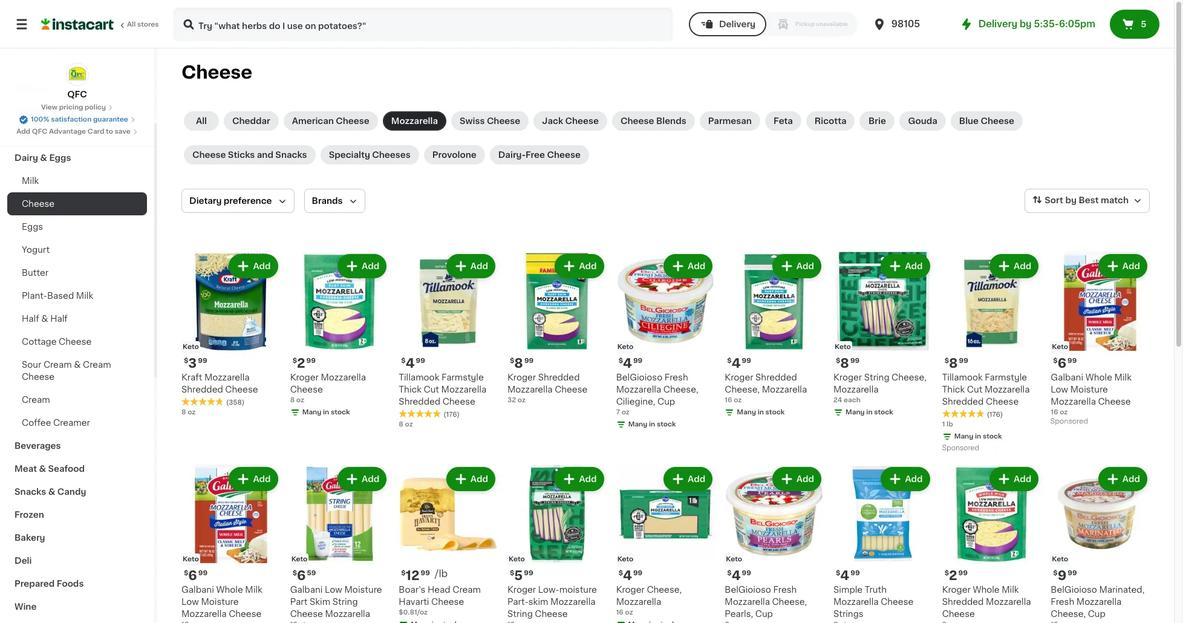Task type: describe. For each thing, give the bounding box(es) containing it.
add button for kroger string cheese, mozzarella
[[883, 255, 929, 277]]

many in stock for ciliegine,
[[629, 421, 676, 428]]

eggs link
[[7, 215, 147, 238]]

& inside sour cream & cream cheese
[[74, 361, 81, 369]]

mozzarella inside "kroger shredded mozzarella cheese 32 oz"
[[508, 385, 553, 394]]

fresh for belgioioso fresh mozzarella cheese, ciliegine, cup 7 oz
[[665, 373, 688, 382]]

add button for galbani low moisture part skim string cheese mozzarella
[[339, 468, 386, 490]]

view
[[41, 104, 58, 111]]

1
[[943, 421, 945, 428]]

swiss cheese
[[460, 117, 521, 125]]

$ for add button related to kroger mozzarella cheese
[[293, 357, 297, 364]]

4 for belgioioso fresh mozzarella cheese, ciliegine, cup
[[623, 357, 632, 370]]

dairy-free cheese
[[498, 151, 581, 159]]

cream down cottage cheese link
[[83, 361, 111, 369]]

cheese inside kroger low-moisture part-skim mozzarella string cheese
[[535, 610, 568, 619]]

cheese, inside 'belgioioso fresh mozzarella cheese, pearls, cup'
[[772, 598, 807, 607]]

cheddar
[[232, 117, 270, 125]]

cheese, inside belgioioso fresh mozzarella cheese, ciliegine, cup 7 oz
[[664, 385, 699, 394]]

$ 8 99 for tillamook farmstyle thick cut mozzarella shredded cheese
[[945, 357, 969, 370]]

low inside galbani low moisture part skim string cheese mozzarella
[[325, 586, 342, 594]]

$ 6 59
[[293, 570, 316, 582]]

butter link
[[7, 261, 147, 284]]

4 for kroger cheese, mozzarella
[[623, 570, 632, 582]]

snacks & candy link
[[7, 480, 147, 503]]

cheese sticks and snacks
[[192, 151, 307, 159]]

moisture
[[560, 586, 597, 594]]

service type group
[[689, 12, 858, 36]]

snacks & candy
[[15, 488, 86, 496]]

kroger for kroger shredded cheese, mozzarella 16 oz
[[725, 373, 754, 382]]

whole inside "galbani whole milk low moisture mozzarella cheese 16 oz"
[[1086, 373, 1113, 382]]

marinated,
[[1100, 586, 1145, 594]]

add for tillamook farmstyle thick cut mozzarella shredded cheese
[[471, 262, 488, 270]]

sour cream & cream cheese
[[22, 361, 111, 381]]

galbani for galbani whole milk low moisture mozzarella cheese
[[182, 586, 214, 594]]

mozzarella inside "galbani whole milk low moisture mozzarella cheese 16 oz"
[[1051, 397, 1096, 406]]

add for galbani whole milk low moisture mozzarella cheese
[[253, 475, 271, 483]]

shredded inside kroger shredded cheese, mozzarella 16 oz
[[756, 373, 797, 382]]

specialty cheeses
[[329, 151, 411, 159]]

product group containing 5
[[508, 465, 607, 623]]

bakery link
[[7, 526, 147, 549]]

cheddar link
[[224, 111, 279, 131]]

$ 4 99 for belgioioso fresh mozzarella cheese, ciliegine, cup
[[619, 357, 643, 370]]

lists link
[[7, 34, 147, 58]]

$ for add button corresponding to galbani low moisture part skim string cheese mozzarella
[[293, 570, 297, 577]]

add for belgioioso fresh mozzarella cheese, pearls, cup
[[797, 475, 815, 483]]

cup inside belgioioso fresh mozzarella cheese, ciliegine, cup 7 oz
[[658, 397, 675, 406]]

mozzarella link
[[383, 111, 447, 131]]

5 button
[[1110, 10, 1160, 39]]

cut for 8
[[968, 385, 983, 394]]

view pricing policy
[[41, 104, 106, 111]]

in for 24
[[867, 409, 873, 416]]

galbani low moisture part skim string cheese mozzarella
[[290, 586, 382, 619]]

stock for mozzarella
[[331, 409, 350, 416]]

bakery
[[15, 534, 45, 542]]

prepared
[[15, 580, 55, 588]]

qfc link
[[66, 63, 89, 100]]

98105 button
[[872, 7, 945, 41]]

kroger whole milk shredded mozzarella cheese
[[943, 586, 1032, 619]]

add button for kroger mozzarella cheese
[[339, 255, 386, 277]]

candy
[[57, 488, 86, 496]]

2 for kroger whole milk shredded mozzarella cheese
[[949, 570, 958, 582]]

milk for plant-based milk
[[76, 292, 93, 300]]

$ 4 99 for simple truth mozzarella cheese strings
[[836, 570, 860, 582]]

cheese inside kraft mozzarella shredded cheese
[[225, 385, 258, 394]]

provolone link
[[424, 145, 485, 165]]

american cheese link
[[284, 111, 378, 131]]

qfc logo image
[[66, 63, 89, 86]]

many in stock for oz
[[302, 409, 350, 416]]

brie link
[[860, 111, 895, 131]]

99 for add button related to galbani whole milk low moisture mozzarella cheese
[[198, 570, 208, 577]]

in for ciliegine,
[[649, 421, 656, 428]]

$ for add button for kroger shredded cheese, mozzarella
[[728, 357, 732, 364]]

whole for 6
[[216, 586, 243, 594]]

1 half from the left
[[22, 315, 39, 323]]

whole for 2
[[973, 586, 1000, 594]]

8 inside product "group"
[[182, 409, 186, 416]]

card
[[88, 128, 104, 135]]

cheese inside "kroger shredded mozzarella cheese 32 oz"
[[555, 385, 588, 394]]

99 for add button corresponding to kroger shredded mozzarella cheese
[[525, 357, 534, 364]]

8 oz for 3
[[182, 409, 196, 416]]

add for kroger string cheese, mozzarella
[[906, 262, 923, 270]]

all for all stores
[[127, 21, 136, 28]]

0 vertical spatial $ 6 99
[[1054, 357, 1077, 370]]

keto for kroger cheese, mozzarella's add button
[[618, 556, 634, 563]]

feta link
[[765, 111, 802, 131]]

best match
[[1079, 196, 1129, 205]]

guarantee
[[93, 116, 128, 123]]

american cheese
[[292, 117, 370, 125]]

gouda
[[909, 117, 938, 125]]

add for kraft mozzarella shredded cheese
[[253, 262, 271, 270]]

add button for kroger shredded cheese, mozzarella
[[774, 255, 821, 277]]

99 for add button for belgioioso fresh mozzarella cheese, ciliegine, cup
[[634, 357, 643, 364]]

$ for add button corresponding to kroger string cheese, mozzarella
[[836, 357, 841, 364]]

string inside kroger string cheese, mozzarella 24 each
[[865, 373, 890, 382]]

99 for add button corresponding to kroger string cheese, mozzarella
[[851, 357, 860, 364]]

$ 4 99 for belgioioso fresh mozzarella cheese, pearls, cup
[[728, 570, 752, 582]]

jack cheese link
[[534, 111, 608, 131]]

keto up "galbani whole milk low moisture mozzarella cheese 16 oz"
[[1053, 344, 1069, 350]]

prepared foods link
[[7, 572, 147, 595]]

cut for 4
[[424, 385, 439, 394]]

frozen link
[[7, 503, 147, 526]]

pearls,
[[725, 610, 754, 619]]

truth
[[865, 586, 887, 594]]

5 inside button
[[1141, 20, 1147, 28]]

simple
[[834, 586, 863, 594]]

add for kroger whole milk shredded mozzarella cheese
[[1014, 475, 1032, 483]]

jack cheese
[[542, 117, 599, 125]]

cheese inside the boar's head cream havarti cheese $0.81/oz
[[431, 598, 464, 607]]

fresh inside belgioioso marinated, fresh mozzarella cheese, cup
[[1051, 598, 1075, 607]]

pricing
[[59, 104, 83, 111]]

shredded inside "kroger shredded mozzarella cheese 32 oz"
[[538, 373, 580, 382]]

99 for add button related to kroger mozzarella cheese
[[307, 357, 316, 364]]

100% satisfaction guarantee button
[[19, 113, 135, 125]]

save
[[115, 128, 131, 135]]

moisture for galbani whole milk low moisture mozzarella cheese
[[201, 598, 239, 607]]

tillamook for 8
[[943, 373, 983, 382]]

add qfc advantage card to save
[[16, 128, 131, 135]]

blue
[[960, 117, 979, 125]]

100% satisfaction guarantee
[[31, 116, 128, 123]]

cheese inside the kroger whole milk shredded mozzarella cheese
[[943, 610, 975, 619]]

99 for add button related to tillamook farmstyle thick cut mozzarella shredded cheese
[[416, 357, 425, 364]]

many for ciliegine,
[[629, 421, 648, 428]]

by for sort
[[1066, 196, 1077, 205]]

add for boar's head cream havarti cheese
[[471, 475, 488, 483]]

kroger shredded mozzarella cheese 32 oz
[[508, 373, 588, 403]]

havarti
[[399, 598, 429, 607]]

Search field
[[174, 8, 672, 40]]

yogurt
[[22, 246, 50, 254]]

wine
[[15, 603, 37, 611]]

add button for kraft mozzarella shredded cheese
[[230, 255, 277, 277]]

add button for kroger cheese, mozzarella
[[665, 468, 712, 490]]

$ for add button associated with belgioioso marinated, fresh mozzarella cheese, cup
[[1054, 570, 1058, 577]]

cheese inside 'galbani whole milk low moisture mozzarella cheese'
[[229, 610, 262, 619]]

prepared foods
[[15, 580, 84, 588]]

1 vertical spatial $ 6 99
[[184, 570, 208, 582]]

butter
[[22, 269, 48, 277]]

in for oz
[[323, 409, 329, 416]]

milk link
[[7, 169, 147, 192]]

tillamook farmstyle thick cut mozzarella shredded cheese for 4
[[399, 373, 487, 406]]

mozzarella inside belgioioso fresh mozzarella cheese, ciliegine, cup 7 oz
[[616, 385, 662, 394]]

oz inside "galbani whole milk low moisture mozzarella cheese 16 oz"
[[1060, 409, 1068, 416]]

mozzarella inside 'galbani whole milk low moisture mozzarella cheese'
[[182, 610, 227, 619]]

keto for add button corresponding to kroger string cheese, mozzarella
[[835, 344, 851, 350]]

add button for tillamook farmstyle thick cut mozzarella shredded cheese
[[448, 255, 494, 277]]

kroger string cheese, mozzarella 24 each
[[834, 373, 927, 403]]

brie
[[869, 117, 886, 125]]

$ for add button for belgioioso fresh mozzarella cheese, ciliegine, cup
[[619, 357, 623, 364]]

milk for galbani whole milk low moisture mozzarella cheese
[[245, 586, 262, 594]]

eggs inside 'dairy & eggs' link
[[49, 154, 71, 162]]

milk for galbani whole milk low moisture mozzarella cheese 16 oz
[[1115, 373, 1132, 382]]

galbani for galbani whole milk low moisture mozzarella cheese 16 oz
[[1051, 373, 1084, 382]]

add button for kroger low-moisture part-skim mozzarella string cheese
[[556, 468, 603, 490]]

$0.81/oz
[[399, 610, 428, 616]]

$ 4 99 for tillamook farmstyle thick cut mozzarella shredded cheese
[[401, 357, 425, 370]]

16 inside "galbani whole milk low moisture mozzarella cheese 16 oz"
[[1051, 409, 1059, 416]]

yogurt link
[[7, 238, 147, 261]]

thick for 4
[[399, 385, 422, 394]]

add button for galbani whole milk low moisture mozzarella cheese
[[230, 468, 277, 490]]

kroger low-moisture part-skim mozzarella string cheese
[[508, 586, 597, 619]]

ciliegine,
[[616, 397, 656, 406]]

16 inside kroger shredded cheese, mozzarella 16 oz
[[725, 397, 733, 403]]

add button for belgioioso fresh mozzarella cheese, pearls, cup
[[774, 468, 821, 490]]

ricotta
[[815, 117, 847, 125]]

dairy-
[[498, 151, 526, 159]]

all stores
[[127, 21, 159, 28]]

$ for add button for kroger whole milk shredded mozzarella cheese
[[945, 570, 949, 577]]

plant-based milk link
[[7, 284, 147, 307]]

cheese inside kroger mozzarella cheese 8 oz
[[290, 385, 323, 394]]

all link
[[184, 111, 219, 131]]

keto for add button for belgioioso fresh mozzarella cheese, ciliegine, cup
[[618, 344, 634, 350]]

kroger cheese, mozzarella 16 oz
[[616, 586, 682, 616]]

foods
[[57, 580, 84, 588]]

milk inside milk link
[[22, 177, 39, 185]]

add button for kroger whole milk shredded mozzarella cheese
[[991, 468, 1038, 490]]

low for galbani whole milk low moisture mozzarella cheese 16 oz
[[1051, 385, 1069, 394]]

mozzarella inside galbani low moisture part skim string cheese mozzarella
[[325, 610, 370, 619]]

brands
[[312, 197, 343, 205]]

$ 5 99
[[510, 570, 533, 582]]

lb
[[947, 421, 953, 428]]

cheese blends link
[[612, 111, 695, 131]]

cheese, inside belgioioso marinated, fresh mozzarella cheese, cup
[[1051, 610, 1086, 619]]

stock for shredded
[[766, 409, 785, 416]]

(176) for 8
[[987, 411, 1003, 418]]

dairy & eggs
[[15, 154, 71, 162]]

1 vertical spatial snacks
[[15, 488, 46, 496]]

in for 16
[[758, 409, 764, 416]]

cheese, inside kroger string cheese, mozzarella 24 each
[[892, 373, 927, 382]]

sponsored badge image for 8
[[943, 445, 979, 452]]

$ 12 99
[[401, 570, 430, 582]]

skim
[[529, 598, 549, 607]]

/lb
[[435, 569, 448, 579]]

milk for kroger whole milk shredded mozzarella cheese
[[1002, 586, 1019, 594]]

dietary preference button
[[182, 189, 294, 213]]

oz inside kroger cheese, mozzarella 16 oz
[[625, 610, 633, 616]]

thanksgiving
[[15, 108, 72, 116]]

many in stock for 24
[[846, 409, 894, 416]]

frozen
[[15, 511, 44, 519]]

sour
[[22, 361, 41, 369]]

wine link
[[7, 595, 147, 618]]

specialty
[[329, 151, 370, 159]]

eggs inside eggs link
[[22, 223, 43, 231]]



Task type: locate. For each thing, give the bounding box(es) containing it.
swiss cheese link
[[451, 111, 529, 131]]

6 left 59 at bottom
[[297, 570, 306, 582]]

mozzarella
[[391, 117, 438, 125], [205, 373, 250, 382], [321, 373, 366, 382], [508, 385, 553, 394], [834, 385, 879, 394], [441, 385, 487, 394], [616, 385, 662, 394], [762, 385, 807, 394], [985, 385, 1030, 394], [1051, 397, 1096, 406], [551, 598, 596, 607], [834, 598, 879, 607], [616, 598, 662, 607], [725, 598, 770, 607], [986, 598, 1032, 607], [1077, 598, 1122, 607], [182, 610, 227, 619], [325, 610, 370, 619]]

all left 'stores'
[[127, 21, 136, 28]]

4 for simple truth mozzarella cheese strings
[[841, 570, 850, 582]]

all for all
[[196, 117, 207, 125]]

$ 8 99 for kroger shredded mozzarella cheese
[[510, 357, 534, 370]]

99 inside $ 9 99
[[1068, 570, 1077, 577]]

0 horizontal spatial cut
[[424, 385, 439, 394]]

kroger for kroger low-moisture part-skim mozzarella string cheese
[[508, 586, 536, 594]]

$ for add button related to tillamook farmstyle thick cut mozzarella shredded cheese
[[401, 357, 406, 364]]

keto up 'belgioioso fresh mozzarella cheese, pearls, cup'
[[726, 556, 742, 563]]

0 horizontal spatial $ 8 99
[[510, 357, 534, 370]]

0 horizontal spatial string
[[333, 598, 358, 607]]

in
[[867, 409, 873, 416], [323, 409, 329, 416], [758, 409, 764, 416], [649, 421, 656, 428], [975, 433, 982, 440]]

by for delivery
[[1020, 19, 1032, 28]]

1 horizontal spatial whole
[[973, 586, 1000, 594]]

1 tillamook farmstyle thick cut mozzarella shredded cheese from the left
[[399, 373, 487, 406]]

1 horizontal spatial thick
[[943, 385, 965, 394]]

& down cottage cheese link
[[74, 361, 81, 369]]

sponsored badge image
[[1051, 418, 1088, 425], [943, 445, 979, 452]]

keto for kroger low-moisture part-skim mozzarella string cheese add button
[[509, 556, 525, 563]]

$12.99 per pound element
[[399, 568, 498, 584]]

keto for add button for kraft mozzarella shredded cheese
[[183, 344, 199, 350]]

kroger inside kroger low-moisture part-skim mozzarella string cheese
[[508, 586, 536, 594]]

low for galbani whole milk low moisture mozzarella cheese
[[182, 598, 199, 607]]

0 vertical spatial qfc
[[67, 90, 87, 99]]

keto up 3
[[183, 344, 199, 350]]

add for kroger cheese, mozzarella
[[688, 475, 706, 483]]

8 oz inside product "group"
[[182, 409, 196, 416]]

belgioioso up ciliegine,
[[616, 373, 663, 382]]

3 $ 8 99 from the left
[[945, 357, 969, 370]]

$ for add button corresponding to kroger shredded mozzarella cheese
[[510, 357, 515, 364]]

all stores link
[[41, 7, 160, 41]]

1 $ 8 99 from the left
[[510, 357, 534, 370]]

0 horizontal spatial 6
[[188, 570, 197, 582]]

99 inside "$ 5 99"
[[524, 570, 533, 577]]

belgioioso down $ 9 99
[[1051, 586, 1098, 594]]

1 thick from the left
[[399, 385, 422, 394]]

$ 9 99
[[1054, 570, 1077, 582]]

qfc down "100%"
[[32, 128, 47, 135]]

coffee creamer link
[[7, 411, 147, 434]]

cream down $12.99 per pound element
[[453, 586, 481, 594]]

cream up 'coffee'
[[22, 396, 50, 404]]

99 for add button for kraft mozzarella shredded cheese
[[198, 357, 207, 364]]

kraft mozzarella shredded cheese
[[182, 373, 258, 394]]

$ inside "$ 5 99"
[[510, 570, 515, 577]]

kroger for kroger mozzarella cheese 8 oz
[[290, 373, 319, 382]]

1 horizontal spatial qfc
[[67, 90, 87, 99]]

policy
[[85, 104, 106, 111]]

98105
[[892, 19, 921, 28]]

creamer
[[53, 419, 90, 427]]

belgioioso inside 'belgioioso fresh mozzarella cheese, pearls, cup'
[[725, 586, 771, 594]]

0 horizontal spatial fresh
[[665, 373, 688, 382]]

16 inside kroger cheese, mozzarella 16 oz
[[616, 610, 624, 616]]

oz inside product "group"
[[188, 409, 196, 416]]

oz inside kroger mozzarella cheese 8 oz
[[296, 397, 304, 403]]

5
[[1141, 20, 1147, 28], [515, 570, 523, 582]]

& inside "link"
[[39, 465, 46, 473]]

many in stock for 16
[[737, 409, 785, 416]]

ricotta link
[[807, 111, 855, 131]]

0 vertical spatial 16
[[725, 397, 733, 403]]

(176) for 4
[[444, 411, 460, 418]]

1 horizontal spatial eggs
[[49, 154, 71, 162]]

$ 2 99 for kroger mozzarella cheese
[[293, 357, 316, 370]]

belgioioso up pearls,
[[725, 586, 771, 594]]

1 horizontal spatial farmstyle
[[985, 373, 1028, 382]]

99 inside $ 12 99
[[421, 570, 430, 577]]

cheese,
[[892, 373, 927, 382], [664, 385, 699, 394], [725, 385, 760, 394], [647, 586, 682, 594], [772, 598, 807, 607], [1051, 610, 1086, 619]]

6 up "galbani whole milk low moisture mozzarella cheese 16 oz"
[[1058, 357, 1067, 370]]

keto up 9
[[1053, 556, 1069, 563]]

$ 4 99 for kroger shredded cheese, mozzarella
[[728, 357, 752, 370]]

0 horizontal spatial 16
[[616, 610, 624, 616]]

2 horizontal spatial whole
[[1086, 373, 1113, 382]]

0 horizontal spatial belgioioso
[[616, 373, 663, 382]]

2 up the kroger whole milk shredded mozzarella cheese
[[949, 570, 958, 582]]

keto up 24
[[835, 344, 851, 350]]

shredded inside the kroger whole milk shredded mozzarella cheese
[[943, 598, 984, 607]]

0 vertical spatial 8 oz
[[182, 409, 196, 416]]

many for oz
[[302, 409, 322, 416]]

0 horizontal spatial snacks
[[15, 488, 46, 496]]

$ 2 99
[[293, 357, 316, 370], [945, 570, 968, 582]]

cup right pearls,
[[756, 610, 773, 619]]

add button for belgioioso marinated, fresh mozzarella cheese, cup
[[1100, 468, 1147, 490]]

5:35-
[[1034, 19, 1060, 28]]

belgioioso inside belgioioso marinated, fresh mozzarella cheese, cup
[[1051, 586, 1098, 594]]

tillamook farmstyle thick cut mozzarella shredded cheese for 8
[[943, 373, 1030, 406]]

1 vertical spatial qfc
[[32, 128, 47, 135]]

0 vertical spatial sponsored badge image
[[1051, 418, 1088, 425]]

1 horizontal spatial $ 6 99
[[1054, 357, 1077, 370]]

& right meat
[[39, 465, 46, 473]]

sponsored badge image for 6
[[1051, 418, 1088, 425]]

0 horizontal spatial galbani
[[182, 586, 214, 594]]

half & half link
[[7, 307, 147, 330]]

cheese, inside kroger cheese, mozzarella 16 oz
[[647, 586, 682, 594]]

coffee
[[22, 419, 51, 427]]

1 horizontal spatial tillamook farmstyle thick cut mozzarella shredded cheese
[[943, 373, 1030, 406]]

produce
[[15, 131, 51, 139]]

cream inside cream link
[[22, 396, 50, 404]]

$ 4 99
[[401, 357, 425, 370], [619, 357, 643, 370], [728, 357, 752, 370], [836, 570, 860, 582], [619, 570, 643, 582], [728, 570, 752, 582]]

0 horizontal spatial whole
[[216, 586, 243, 594]]

kroger inside "kroger shredded mozzarella cheese 32 oz"
[[508, 373, 536, 382]]

oz inside kroger shredded cheese, mozzarella 16 oz
[[734, 397, 742, 403]]

product group containing 3
[[182, 252, 281, 417]]

2 horizontal spatial $ 8 99
[[945, 357, 969, 370]]

$ 2 99 up kroger mozzarella cheese 8 oz
[[293, 357, 316, 370]]

mozzarella inside kroger cheese, mozzarella 16 oz
[[616, 598, 662, 607]]

1 horizontal spatial fresh
[[774, 586, 797, 594]]

0 horizontal spatial sponsored badge image
[[943, 445, 979, 452]]

0 vertical spatial 5
[[1141, 20, 1147, 28]]

add for galbani low moisture part skim string cheese mozzarella
[[362, 475, 380, 483]]

1 horizontal spatial 8 oz
[[399, 421, 413, 428]]

string inside galbani low moisture part skim string cheese mozzarella
[[333, 598, 358, 607]]

specialty cheeses link
[[320, 145, 419, 165]]

coffee creamer
[[22, 419, 90, 427]]

$ 4 99 for kroger cheese, mozzarella
[[619, 570, 643, 582]]

0 vertical spatial snacks
[[276, 151, 307, 159]]

$ inside $ 3 99
[[184, 357, 188, 364]]

1 vertical spatial all
[[196, 117, 207, 125]]

cheese inside sour cream & cream cheese
[[22, 373, 55, 381]]

1 horizontal spatial $ 8 99
[[836, 357, 860, 370]]

kroger inside kroger shredded cheese, mozzarella 16 oz
[[725, 373, 754, 382]]

belgioioso for 4
[[725, 586, 771, 594]]

12
[[406, 570, 420, 582]]

2 $ 8 99 from the left
[[836, 357, 860, 370]]

8 oz for 4
[[399, 421, 413, 428]]

1 horizontal spatial half
[[50, 315, 68, 323]]

match
[[1101, 196, 1129, 205]]

1 horizontal spatial string
[[508, 610, 533, 619]]

qfc
[[67, 90, 87, 99], [32, 128, 47, 135]]

shredded
[[538, 373, 580, 382], [756, 373, 797, 382], [182, 385, 223, 394], [399, 397, 441, 406], [943, 397, 984, 406], [943, 598, 984, 607]]

0 horizontal spatial tillamook
[[399, 373, 440, 382]]

mozzarella inside kroger low-moisture part-skim mozzarella string cheese
[[551, 598, 596, 607]]

fresh inside belgioioso fresh mozzarella cheese, ciliegine, cup 7 oz
[[665, 373, 688, 382]]

1 horizontal spatial 5
[[1141, 20, 1147, 28]]

1 horizontal spatial cut
[[968, 385, 983, 394]]

2 horizontal spatial low
[[1051, 385, 1069, 394]]

99 for add button for kroger whole milk shredded mozzarella cheese
[[959, 570, 968, 577]]

0 horizontal spatial qfc
[[32, 128, 47, 135]]

advantage
[[49, 128, 86, 135]]

mozzarella inside 'belgioioso fresh mozzarella cheese, pearls, cup'
[[725, 598, 770, 607]]

0 horizontal spatial eggs
[[22, 223, 43, 231]]

satisfaction
[[51, 116, 92, 123]]

thanksgiving link
[[7, 100, 147, 123]]

1 horizontal spatial 16
[[725, 397, 733, 403]]

many for 16
[[737, 409, 756, 416]]

99 for kroger cheese, mozzarella's add button
[[634, 570, 643, 577]]

by inside best match sort by field
[[1066, 196, 1077, 205]]

fresh
[[665, 373, 688, 382], [774, 586, 797, 594], [1051, 598, 1075, 607]]

add button for boar's head cream havarti cheese
[[448, 468, 494, 490]]

2 horizontal spatial 6
[[1058, 357, 1067, 370]]

1 horizontal spatial sponsored badge image
[[1051, 418, 1088, 425]]

1 vertical spatial $ 2 99
[[945, 570, 968, 582]]

and
[[257, 151, 273, 159]]

many for 24
[[846, 409, 865, 416]]

0 vertical spatial eggs
[[49, 154, 71, 162]]

cup inside 'belgioioso fresh mozzarella cheese, pearls, cup'
[[756, 610, 773, 619]]

mozzarella inside the kroger whole milk shredded mozzarella cheese
[[986, 598, 1032, 607]]

mozzarella inside kraft mozzarella shredded cheese
[[205, 373, 250, 382]]

mozzarella inside belgioioso marinated, fresh mozzarella cheese, cup
[[1077, 598, 1122, 607]]

0 vertical spatial fresh
[[665, 373, 688, 382]]

kroger for kroger shredded mozzarella cheese 32 oz
[[508, 373, 536, 382]]

sort by
[[1045, 196, 1077, 205]]

belgioioso fresh mozzarella cheese, pearls, cup
[[725, 586, 807, 619]]

$ for add button for kraft mozzarella shredded cheese
[[184, 357, 188, 364]]

0 horizontal spatial low
[[182, 598, 199, 607]]

whole inside the kroger whole milk shredded mozzarella cheese
[[973, 586, 1000, 594]]

parmesan link
[[700, 111, 761, 131]]

oz inside "kroger shredded mozzarella cheese 32 oz"
[[518, 397, 526, 403]]

$ for kroger low-moisture part-skim mozzarella string cheese add button
[[510, 570, 515, 577]]

1 vertical spatial 2
[[949, 570, 958, 582]]

99 for add button related to belgioioso fresh mozzarella cheese, pearls, cup
[[742, 570, 752, 577]]

qfc up view pricing policy link
[[67, 90, 87, 99]]

mozzarella inside kroger string cheese, mozzarella 24 each
[[834, 385, 879, 394]]

milk inside "galbani whole milk low moisture mozzarella cheese 16 oz"
[[1115, 373, 1132, 382]]

eggs
[[49, 154, 71, 162], [22, 223, 43, 231]]

head
[[428, 586, 451, 594]]

1 horizontal spatial galbani
[[290, 586, 323, 594]]

low inside "galbani whole milk low moisture mozzarella cheese 16 oz"
[[1051, 385, 1069, 394]]

to
[[106, 128, 113, 135]]

by left 5:35-
[[1020, 19, 1032, 28]]

product group
[[182, 252, 281, 417], [290, 252, 389, 420], [399, 252, 498, 429], [508, 252, 607, 405], [616, 252, 715, 432], [725, 252, 824, 420], [834, 252, 933, 420], [943, 252, 1042, 455], [1051, 252, 1150, 428], [182, 465, 281, 623], [290, 465, 389, 623], [399, 465, 498, 623], [508, 465, 607, 623], [616, 465, 715, 623], [725, 465, 824, 623], [834, 465, 933, 623], [943, 465, 1042, 623], [1051, 465, 1150, 623]]

1 vertical spatial 8 oz
[[399, 421, 413, 428]]

1 vertical spatial sponsored badge image
[[943, 445, 979, 452]]

2 vertical spatial fresh
[[1051, 598, 1075, 607]]

blue cheese
[[960, 117, 1015, 125]]

half down plant-based milk
[[50, 315, 68, 323]]

keto up "$ 5 99"
[[509, 556, 525, 563]]

kroger for kroger string cheese, mozzarella 24 each
[[834, 373, 862, 382]]

$ 6 99 up 'galbani whole milk low moisture mozzarella cheese' on the left bottom
[[184, 570, 208, 582]]

32
[[508, 397, 516, 403]]

$ 2 99 up the kroger whole milk shredded mozzarella cheese
[[945, 570, 968, 582]]

kroger inside the kroger whole milk shredded mozzarella cheese
[[943, 586, 971, 594]]

kroger inside kroger cheese, mozzarella 16 oz
[[616, 586, 645, 594]]

$ 2 99 for kroger whole milk shredded mozzarella cheese
[[945, 570, 968, 582]]

cheese inside "galbani whole milk low moisture mozzarella cheese 16 oz"
[[1099, 397, 1131, 406]]

1 horizontal spatial $ 2 99
[[945, 570, 968, 582]]

cup
[[658, 397, 675, 406], [756, 610, 773, 619], [1088, 610, 1106, 619]]

keto up 'galbani whole milk low moisture mozzarella cheese' on the left bottom
[[183, 556, 199, 563]]

0 vertical spatial low
[[1051, 385, 1069, 394]]

american
[[292, 117, 334, 125]]

cup inside belgioioso marinated, fresh mozzarella cheese, cup
[[1088, 610, 1106, 619]]

1 cut from the left
[[424, 385, 439, 394]]

0 vertical spatial 2
[[297, 357, 305, 370]]

$ 6 99
[[1054, 357, 1077, 370], [184, 570, 208, 582]]

add button for kroger shredded mozzarella cheese
[[556, 255, 603, 277]]

6 for galbani low moisture part skim string cheese mozzarella
[[297, 570, 306, 582]]

0 horizontal spatial thick
[[399, 385, 422, 394]]

product group containing 12
[[399, 465, 498, 623]]

2 horizontal spatial galbani
[[1051, 373, 1084, 382]]

1 horizontal spatial delivery
[[979, 19, 1018, 28]]

add for kroger shredded cheese, mozzarella
[[797, 262, 815, 270]]

free
[[526, 151, 545, 159]]

moisture inside galbani low moisture part skim string cheese mozzarella
[[345, 586, 382, 594]]

sponsored badge image down "galbani whole milk low moisture mozzarella cheese 16 oz"
[[1051, 418, 1088, 425]]

0 horizontal spatial $ 6 99
[[184, 570, 208, 582]]

delivery button
[[689, 12, 767, 36]]

cup for 9
[[1088, 610, 1106, 619]]

8 inside kroger mozzarella cheese 8 oz
[[290, 397, 295, 403]]

1 vertical spatial eggs
[[22, 223, 43, 231]]

1 vertical spatial fresh
[[774, 586, 797, 594]]

cheese, inside kroger shredded cheese, mozzarella 16 oz
[[725, 385, 760, 394]]

farmstyle
[[442, 373, 484, 382], [985, 373, 1028, 382]]

1 vertical spatial moisture
[[345, 586, 382, 594]]

recipes
[[15, 85, 50, 93]]

cheese inside galbani low moisture part skim string cheese mozzarella
[[290, 610, 323, 619]]

strings
[[834, 610, 864, 619]]

snacks right and
[[276, 151, 307, 159]]

0 horizontal spatial 8 oz
[[182, 409, 196, 416]]

lists
[[34, 42, 55, 50]]

2 half from the left
[[50, 315, 68, 323]]

whole inside 'galbani whole milk low moisture mozzarella cheese'
[[216, 586, 243, 594]]

milk inside 'plant-based milk' link
[[76, 292, 93, 300]]

galbani inside 'galbani whole milk low moisture mozzarella cheese'
[[182, 586, 214, 594]]

moisture inside "galbani whole milk low moisture mozzarella cheese 16 oz"
[[1071, 385, 1108, 394]]

by right sort
[[1066, 196, 1077, 205]]

moisture inside 'galbani whole milk low moisture mozzarella cheese'
[[201, 598, 239, 607]]

eggs up yogurt
[[22, 223, 43, 231]]

1 (176) from the left
[[444, 411, 460, 418]]

5 inside product "group"
[[515, 570, 523, 582]]

2 vertical spatial 16
[[616, 610, 624, 616]]

0 vertical spatial moisture
[[1071, 385, 1108, 394]]

& left candy
[[48, 488, 55, 496]]

1 horizontal spatial 6
[[297, 570, 306, 582]]

mozzarella inside kroger mozzarella cheese 8 oz
[[321, 373, 366, 382]]

3
[[188, 357, 197, 370]]

thick for 8
[[943, 385, 965, 394]]

1 vertical spatial low
[[325, 586, 342, 594]]

cheeses
[[372, 151, 411, 159]]

99 for kroger low-moisture part-skim mozzarella string cheese add button
[[524, 570, 533, 577]]

add button for simple truth mozzarella cheese strings
[[883, 468, 929, 490]]

stock for fresh
[[657, 421, 676, 428]]

2 farmstyle from the left
[[985, 373, 1028, 382]]

1 horizontal spatial belgioioso
[[725, 586, 771, 594]]

1 horizontal spatial cup
[[756, 610, 773, 619]]

0 horizontal spatial by
[[1020, 19, 1032, 28]]

2 cut from the left
[[968, 385, 983, 394]]

2 vertical spatial string
[[508, 610, 533, 619]]

milk inside the kroger whole milk shredded mozzarella cheese
[[1002, 586, 1019, 594]]

many
[[846, 409, 865, 416], [302, 409, 322, 416], [737, 409, 756, 416], [629, 421, 648, 428], [955, 433, 974, 440]]

& for candy
[[48, 488, 55, 496]]

keto for add button associated with belgioioso marinated, fresh mozzarella cheese, cup
[[1053, 556, 1069, 563]]

dairy-free cheese link
[[490, 145, 589, 165]]

keto up kroger cheese, mozzarella 16 oz
[[618, 556, 634, 563]]

Best match Sort by field
[[1025, 189, 1150, 213]]

delivery for delivery by 5:35-6:05pm
[[979, 19, 1018, 28]]

cheese sticks and snacks link
[[184, 145, 316, 165]]

string inside kroger low-moisture part-skim mozzarella string cheese
[[508, 610, 533, 619]]

galbani whole milk low moisture mozzarella cheese
[[182, 586, 262, 619]]

99 inside $ 3 99
[[198, 357, 207, 364]]

0 vertical spatial by
[[1020, 19, 1032, 28]]

1 horizontal spatial by
[[1066, 196, 1077, 205]]

cream inside the boar's head cream havarti cheese $0.81/oz
[[453, 586, 481, 594]]

delivery for delivery
[[719, 20, 756, 28]]

2 up kroger mozzarella cheese 8 oz
[[297, 357, 305, 370]]

2 vertical spatial moisture
[[201, 598, 239, 607]]

1 vertical spatial 5
[[515, 570, 523, 582]]

galbani for galbani low moisture part skim string cheese mozzarella
[[290, 586, 323, 594]]

half down plant-
[[22, 315, 39, 323]]

1 farmstyle from the left
[[442, 373, 484, 382]]

instacart logo image
[[41, 17, 114, 31]]

delivery inside button
[[719, 20, 756, 28]]

stock for string
[[875, 409, 894, 416]]

1 horizontal spatial all
[[196, 117, 207, 125]]

cheese inside simple truth mozzarella cheese strings
[[881, 598, 914, 607]]

farmstyle for 8
[[985, 373, 1028, 382]]

0 vertical spatial string
[[865, 373, 890, 382]]

1 vertical spatial 16
[[1051, 409, 1059, 416]]

$ inside $ 12 99
[[401, 570, 406, 577]]

6 up 'galbani whole milk low moisture mozzarella cheese' on the left bottom
[[188, 570, 197, 582]]

$ for add button associated with simple truth mozzarella cheese strings
[[836, 570, 841, 577]]

snacks up frozen
[[15, 488, 46, 496]]

1 vertical spatial by
[[1066, 196, 1077, 205]]

6:05pm
[[1060, 19, 1096, 28]]

low inside 'galbani whole milk low moisture mozzarella cheese'
[[182, 598, 199, 607]]

cup down marinated,
[[1088, 610, 1106, 619]]

gouda link
[[900, 111, 946, 131]]

delivery by 5:35-6:05pm
[[979, 19, 1096, 28]]

kraft
[[182, 373, 202, 382]]

0 horizontal spatial farmstyle
[[442, 373, 484, 382]]

0 horizontal spatial all
[[127, 21, 136, 28]]

2 thick from the left
[[943, 385, 965, 394]]

2 horizontal spatial cup
[[1088, 610, 1106, 619]]

fresh for belgioioso fresh mozzarella cheese, pearls, cup
[[774, 586, 797, 594]]

2 (176) from the left
[[987, 411, 1003, 418]]

1 horizontal spatial moisture
[[345, 586, 382, 594]]

0 horizontal spatial cup
[[658, 397, 675, 406]]

$ 6 99 up "galbani whole milk low moisture mozzarella cheese 16 oz"
[[1054, 357, 1077, 370]]

milk inside 'galbani whole milk low moisture mozzarella cheese'
[[245, 586, 262, 594]]

6 for galbani whole milk low moisture mozzarella cheese
[[188, 570, 197, 582]]

oz
[[518, 397, 526, 403], [296, 397, 304, 403], [734, 397, 742, 403], [188, 409, 196, 416], [622, 409, 630, 416], [1060, 409, 1068, 416], [405, 421, 413, 428], [625, 610, 633, 616]]

sort
[[1045, 196, 1064, 205]]

kroger inside kroger mozzarella cheese 8 oz
[[290, 373, 319, 382]]

all left cheddar link
[[196, 117, 207, 125]]

& up cottage
[[41, 315, 48, 323]]

$ inside $ 6 59
[[293, 570, 297, 577]]

1 horizontal spatial low
[[325, 586, 342, 594]]

cream down cottage cheese
[[44, 361, 72, 369]]

skim
[[310, 598, 330, 607]]

half
[[22, 315, 39, 323], [50, 315, 68, 323]]

keto up ciliegine,
[[618, 344, 634, 350]]

mozzarella inside kroger shredded cheese, mozzarella 16 oz
[[762, 385, 807, 394]]

mozzarella inside simple truth mozzarella cheese strings
[[834, 598, 879, 607]]

0 horizontal spatial half
[[22, 315, 39, 323]]

2 tillamook farmstyle thick cut mozzarella shredded cheese from the left
[[943, 373, 1030, 406]]

1 tillamook from the left
[[399, 373, 440, 382]]

0 vertical spatial all
[[127, 21, 136, 28]]

cottage
[[22, 338, 57, 346]]

2 vertical spatial low
[[182, 598, 199, 607]]

kroger for kroger whole milk shredded mozzarella cheese
[[943, 586, 971, 594]]

seafood
[[48, 465, 85, 473]]

16
[[725, 397, 733, 403], [1051, 409, 1059, 416], [616, 610, 624, 616]]

farmstyle for 4
[[442, 373, 484, 382]]

dietary
[[189, 197, 222, 205]]

cup right ciliegine,
[[658, 397, 675, 406]]

galbani inside "galbani whole milk low moisture mozzarella cheese 16 oz"
[[1051, 373, 1084, 382]]

59
[[307, 570, 316, 577]]

add for kroger low-moisture part-skim mozzarella string cheese
[[579, 475, 597, 483]]

keto for add button related to belgioioso fresh mozzarella cheese, pearls, cup
[[726, 556, 742, 563]]

$ inside $ 9 99
[[1054, 570, 1058, 577]]

1 horizontal spatial snacks
[[276, 151, 307, 159]]

keto up $ 6 59
[[291, 556, 308, 563]]

moisture for galbani whole milk low moisture mozzarella cheese 16 oz
[[1071, 385, 1108, 394]]

delivery by 5:35-6:05pm link
[[960, 17, 1096, 31]]

dairy
[[15, 154, 38, 162]]

★★★★★
[[182, 397, 224, 406], [182, 397, 224, 406], [399, 409, 441, 418], [399, 409, 441, 418], [943, 409, 985, 418], [943, 409, 985, 418]]

1 vertical spatial string
[[333, 598, 358, 607]]

(358)
[[226, 399, 245, 406]]

kroger inside kroger string cheese, mozzarella 24 each
[[834, 373, 862, 382]]

0 horizontal spatial 2
[[297, 357, 305, 370]]

2 horizontal spatial belgioioso
[[1051, 586, 1098, 594]]

99 for add button associated with belgioioso marinated, fresh mozzarella cheese, cup
[[1068, 570, 1077, 577]]

2 horizontal spatial moisture
[[1071, 385, 1108, 394]]

belgioioso inside belgioioso fresh mozzarella cheese, ciliegine, cup 7 oz
[[616, 373, 663, 382]]

2 tillamook from the left
[[943, 373, 983, 382]]

oz inside belgioioso fresh mozzarella cheese, ciliegine, cup 7 oz
[[622, 409, 630, 416]]

add
[[16, 128, 30, 135], [253, 262, 271, 270], [362, 262, 380, 270], [471, 262, 488, 270], [579, 262, 597, 270], [688, 262, 706, 270], [797, 262, 815, 270], [906, 262, 923, 270], [1014, 262, 1032, 270], [1123, 262, 1141, 270], [253, 475, 271, 483], [362, 475, 380, 483], [471, 475, 488, 483], [579, 475, 597, 483], [688, 475, 706, 483], [797, 475, 815, 483], [906, 475, 923, 483], [1014, 475, 1032, 483], [1123, 475, 1141, 483]]

0 horizontal spatial moisture
[[201, 598, 239, 607]]

$ 8 99 for kroger string cheese, mozzarella
[[836, 357, 860, 370]]

cheese link
[[7, 192, 147, 215]]

& right dairy
[[40, 154, 47, 162]]

add qfc advantage card to save link
[[16, 127, 138, 137]]

cheese inside 'link'
[[547, 151, 581, 159]]

simple truth mozzarella cheese strings
[[834, 586, 914, 619]]

product group containing 9
[[1051, 465, 1150, 623]]

None search field
[[173, 7, 673, 41]]

shredded inside kraft mozzarella shredded cheese
[[182, 385, 223, 394]]

sponsored badge image down lb
[[943, 445, 979, 452]]

part-
[[508, 598, 529, 607]]

sour cream & cream cheese link
[[7, 353, 147, 388]]

tillamook for 4
[[399, 373, 440, 382]]

$ for add button related to galbani whole milk low moisture mozzarella cheese
[[184, 570, 188, 577]]

fresh inside 'belgioioso fresh mozzarella cheese, pearls, cup'
[[774, 586, 797, 594]]

2 horizontal spatial fresh
[[1051, 598, 1075, 607]]

add for belgioioso marinated, fresh mozzarella cheese, cup
[[1123, 475, 1141, 483]]

0 vertical spatial $ 2 99
[[293, 357, 316, 370]]

99 for add button for kroger shredded cheese, mozzarella
[[742, 357, 752, 364]]

swiss
[[460, 117, 485, 125]]

1 horizontal spatial tillamook
[[943, 373, 983, 382]]

galbani inside galbani low moisture part skim string cheese mozzarella
[[290, 586, 323, 594]]

0 horizontal spatial 5
[[515, 570, 523, 582]]

eggs down advantage
[[49, 154, 71, 162]]

whole
[[1086, 373, 1113, 382], [216, 586, 243, 594], [973, 586, 1000, 594]]



Task type: vqa. For each thing, say whether or not it's contained in the screenshot.


